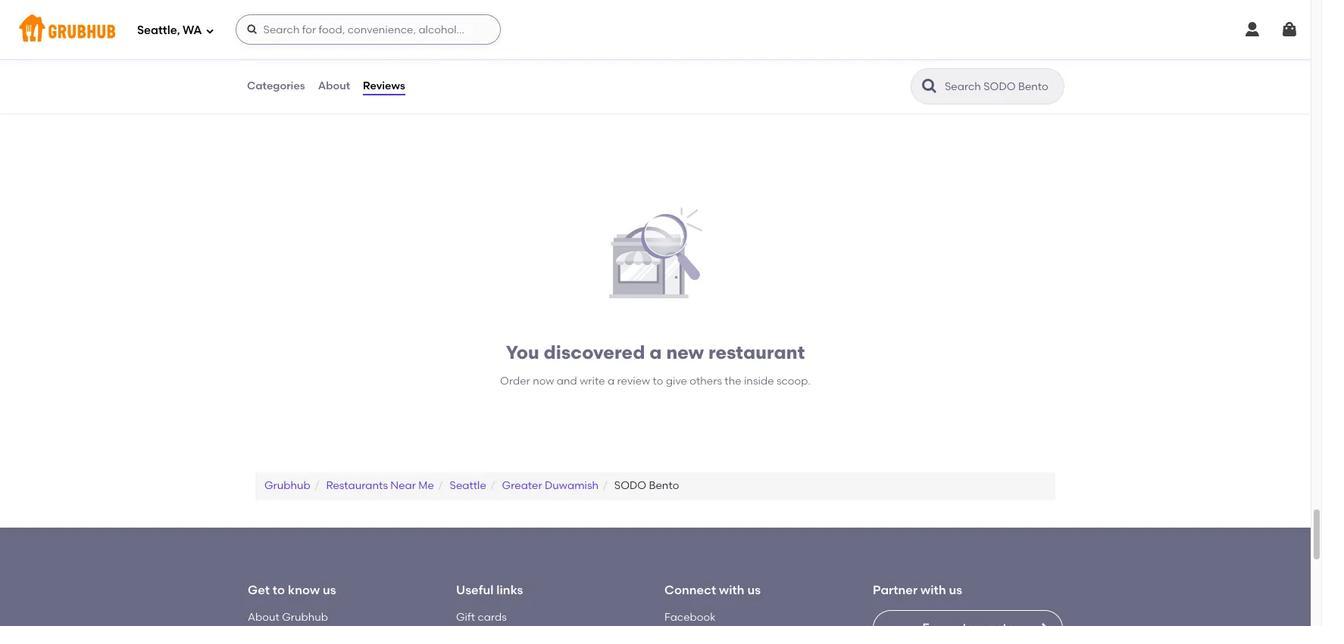 Task type: describe. For each thing, give the bounding box(es) containing it.
0 vertical spatial grubhub
[[265, 480, 311, 493]]

gift cards
[[456, 612, 507, 625]]

1 horizontal spatial to
[[653, 375, 664, 388]]

caesars
[[301, 12, 351, 27]]

cards
[[478, 612, 507, 625]]

seattle link
[[450, 480, 486, 493]]

little caesars pizza
[[268, 12, 385, 27]]

order
[[500, 375, 530, 388]]

main navigation navigation
[[0, 0, 1311, 59]]

now
[[533, 375, 554, 388]]

sodo
[[615, 480, 647, 493]]

useful
[[456, 583, 494, 598]]

with for partner
[[921, 583, 946, 598]]

gift cards link
[[456, 612, 507, 625]]

scoop.
[[777, 375, 811, 388]]

1 us from the left
[[323, 583, 336, 598]]

1 horizontal spatial svg image
[[1281, 20, 1299, 39]]

0 horizontal spatial a
[[608, 375, 615, 388]]

get to know us
[[248, 583, 336, 598]]

new
[[666, 342, 704, 364]]

others
[[690, 375, 722, 388]]

you
[[506, 342, 539, 364]]

seattle,
[[137, 23, 180, 37]]

$1.49
[[539, 65, 559, 76]]

3 ratings
[[998, 68, 1043, 81]]

25–40
[[539, 52, 566, 62]]

with for connect
[[719, 583, 745, 598]]

greater duwamish link
[[502, 480, 599, 493]]

partner
[[873, 583, 918, 598]]

get
[[248, 583, 270, 598]]

$4.49
[[810, 65, 832, 76]]

about button
[[317, 59, 351, 114]]

search icon image
[[921, 77, 939, 95]]

$3.99
[[268, 65, 291, 76]]

subscription pass image
[[268, 32, 284, 44]]

delivery for 30–45 min $3.99 delivery
[[293, 65, 327, 76]]

about grubhub
[[248, 612, 328, 625]]

you discovered a new restaurant
[[506, 342, 805, 364]]

near
[[391, 480, 416, 493]]

about for about
[[318, 79, 350, 92]]

Search for food, convenience, alcohol... search field
[[235, 14, 501, 45]]

and
[[557, 375, 577, 388]]

categories
[[247, 79, 305, 92]]

25–40 min $1.49 delivery
[[539, 52, 596, 76]]

0 horizontal spatial to
[[273, 583, 285, 598]]

ratings
[[1007, 68, 1043, 81]]

about grubhub link
[[248, 612, 328, 625]]

min for $3.99
[[297, 52, 314, 62]]

me
[[419, 480, 434, 493]]

partner with us
[[873, 583, 963, 598]]

1 vertical spatial pizza
[[290, 33, 312, 43]]

give
[[666, 375, 687, 388]]

discovered
[[544, 342, 645, 364]]

right image
[[1038, 622, 1050, 627]]

connect with us
[[665, 583, 761, 598]]

little
[[268, 12, 299, 27]]

grubhub link
[[265, 480, 311, 493]]

delivery for 25–40 min $1.49 delivery
[[562, 65, 596, 76]]

bento
[[649, 480, 679, 493]]



Task type: locate. For each thing, give the bounding box(es) containing it.
categories button
[[246, 59, 306, 114]]

seattle
[[450, 480, 486, 493]]

us
[[323, 583, 336, 598], [748, 583, 761, 598], [949, 583, 963, 598]]

to left give
[[653, 375, 664, 388]]

delivery
[[293, 65, 327, 76], [562, 65, 596, 76], [834, 65, 869, 76]]

0 horizontal spatial about
[[248, 612, 279, 625]]

review
[[617, 375, 650, 388]]

with right connect
[[719, 583, 745, 598]]

to right get
[[273, 583, 285, 598]]

min
[[297, 52, 314, 62], [568, 52, 584, 62], [839, 52, 855, 62]]

min for $4.49
[[839, 52, 855, 62]]

the
[[725, 375, 742, 388]]

delivery inside 30–45 min $3.99 delivery
[[293, 65, 327, 76]]

grubhub
[[265, 480, 311, 493], [282, 612, 328, 625]]

30–45 for $4.49
[[810, 52, 837, 62]]

star icon image
[[441, 51, 453, 63], [453, 51, 465, 63], [465, 51, 477, 63], [477, 51, 489, 63], [477, 51, 489, 63], [489, 51, 501, 63], [711, 51, 724, 63], [724, 51, 736, 63], [736, 51, 748, 63], [748, 51, 760, 63], [748, 51, 760, 63], [760, 51, 772, 63], [982, 51, 994, 63], [994, 51, 1006, 63], [1006, 51, 1019, 63], [1019, 51, 1031, 63], [1019, 51, 1031, 63], [1031, 51, 1043, 63]]

30–45 inside 30–45 min $4.49 delivery
[[810, 52, 837, 62]]

0 horizontal spatial us
[[323, 583, 336, 598]]

0 horizontal spatial 30–45
[[268, 52, 295, 62]]

2 min from the left
[[568, 52, 584, 62]]

svg image
[[1244, 20, 1262, 39], [205, 26, 214, 35]]

about inside button
[[318, 79, 350, 92]]

inside
[[744, 375, 774, 388]]

0 horizontal spatial pizza
[[290, 33, 312, 43]]

delivery right $3.99 at the left top of the page
[[293, 65, 327, 76]]

delivery inside 25–40 min $1.49 delivery
[[562, 65, 596, 76]]

min inside 25–40 min $1.49 delivery
[[568, 52, 584, 62]]

pizza inside "link"
[[354, 12, 385, 27]]

useful links
[[456, 583, 523, 598]]

30–45 min $3.99 delivery
[[268, 52, 327, 76]]

3 us from the left
[[949, 583, 963, 598]]

30–45 for $3.99
[[268, 52, 295, 62]]

pizza
[[354, 12, 385, 27], [290, 33, 312, 43]]

0 horizontal spatial with
[[719, 583, 745, 598]]

pizza right caesars
[[354, 12, 385, 27]]

1 horizontal spatial a
[[650, 342, 662, 364]]

Search SODO Bento search field
[[944, 80, 1060, 94]]

greater duwamish
[[502, 480, 599, 493]]

about down get
[[248, 612, 279, 625]]

sodo bento
[[615, 480, 679, 493]]

us right partner
[[949, 583, 963, 598]]

2 30–45 from the left
[[810, 52, 837, 62]]

30–45 up $4.49
[[810, 52, 837, 62]]

1 horizontal spatial with
[[921, 583, 946, 598]]

delivery right $4.49
[[834, 65, 869, 76]]

0 horizontal spatial svg image
[[246, 23, 258, 36]]

3
[[998, 68, 1004, 81]]

1 horizontal spatial delivery
[[562, 65, 596, 76]]

0 vertical spatial to
[[653, 375, 664, 388]]

grubhub down know
[[282, 612, 328, 625]]

1 horizontal spatial min
[[568, 52, 584, 62]]

1 min from the left
[[297, 52, 314, 62]]

gift
[[456, 612, 475, 625]]

0 vertical spatial a
[[650, 342, 662, 364]]

reviews
[[363, 79, 405, 92]]

0 vertical spatial pizza
[[354, 12, 385, 27]]

grubhub left restaurants
[[265, 480, 311, 493]]

1 vertical spatial to
[[273, 583, 285, 598]]

30–45 min $4.49 delivery
[[810, 52, 869, 76]]

wa
[[183, 23, 202, 37]]

2 delivery from the left
[[562, 65, 596, 76]]

us right connect
[[748, 583, 761, 598]]

0 horizontal spatial svg image
[[205, 26, 214, 35]]

about
[[318, 79, 350, 92], [248, 612, 279, 625]]

30–45
[[268, 52, 295, 62], [810, 52, 837, 62]]

facebook
[[665, 612, 716, 625]]

a up order now and write a review to give others the inside scoop.
[[650, 342, 662, 364]]

delivery for 30–45 min $4.49 delivery
[[834, 65, 869, 76]]

delivery right $1.49
[[562, 65, 596, 76]]

1 30–45 from the left
[[268, 52, 295, 62]]

30–45 up $3.99 at the left top of the page
[[268, 52, 295, 62]]

a right write
[[608, 375, 615, 388]]

connect
[[665, 583, 716, 598]]

about for about grubhub
[[248, 612, 279, 625]]

order now and write a review to give others the inside scoop.
[[500, 375, 811, 388]]

30–45 inside 30–45 min $3.99 delivery
[[268, 52, 295, 62]]

3 delivery from the left
[[834, 65, 869, 76]]

min inside 30–45 min $4.49 delivery
[[839, 52, 855, 62]]

little caesars pizza link
[[268, 12, 501, 29]]

1 horizontal spatial 30–45
[[810, 52, 837, 62]]

2 with from the left
[[921, 583, 946, 598]]

know
[[288, 583, 320, 598]]

1 horizontal spatial pizza
[[354, 12, 385, 27]]

write
[[580, 375, 605, 388]]

0 vertical spatial about
[[318, 79, 350, 92]]

reviews button
[[362, 59, 406, 114]]

to
[[653, 375, 664, 388], [273, 583, 285, 598]]

seattle, wa
[[137, 23, 202, 37]]

about down 30–45 min $3.99 delivery
[[318, 79, 350, 92]]

restaurants near me link
[[326, 480, 434, 493]]

restaurant
[[709, 342, 805, 364]]

restaurants
[[326, 480, 388, 493]]

2 horizontal spatial delivery
[[834, 65, 869, 76]]

svg image
[[1281, 20, 1299, 39], [246, 23, 258, 36]]

us for partner with us
[[949, 583, 963, 598]]

a
[[650, 342, 662, 364], [608, 375, 615, 388]]

1 horizontal spatial svg image
[[1244, 20, 1262, 39]]

1 horizontal spatial about
[[318, 79, 350, 92]]

greater
[[502, 480, 542, 493]]

links
[[497, 583, 523, 598]]

delivery inside 30–45 min $4.49 delivery
[[834, 65, 869, 76]]

1 with from the left
[[719, 583, 745, 598]]

0 horizontal spatial delivery
[[293, 65, 327, 76]]

min inside 30–45 min $3.99 delivery
[[297, 52, 314, 62]]

us right know
[[323, 583, 336, 598]]

duwamish
[[545, 480, 599, 493]]

2 horizontal spatial min
[[839, 52, 855, 62]]

with
[[719, 583, 745, 598], [921, 583, 946, 598]]

1 vertical spatial about
[[248, 612, 279, 625]]

grubhub image
[[606, 205, 706, 305]]

2 us from the left
[[748, 583, 761, 598]]

pizza right subscription pass icon
[[290, 33, 312, 43]]

1 vertical spatial a
[[608, 375, 615, 388]]

with right partner
[[921, 583, 946, 598]]

us for connect with us
[[748, 583, 761, 598]]

restaurants near me
[[326, 480, 434, 493]]

1 delivery from the left
[[293, 65, 327, 76]]

facebook link
[[665, 612, 716, 625]]

1 vertical spatial grubhub
[[282, 612, 328, 625]]

3 min from the left
[[839, 52, 855, 62]]

2 horizontal spatial us
[[949, 583, 963, 598]]

1 horizontal spatial us
[[748, 583, 761, 598]]

min for $1.49
[[568, 52, 584, 62]]

0 horizontal spatial min
[[297, 52, 314, 62]]



Task type: vqa. For each thing, say whether or not it's contained in the screenshot.
$1.49 min
yes



